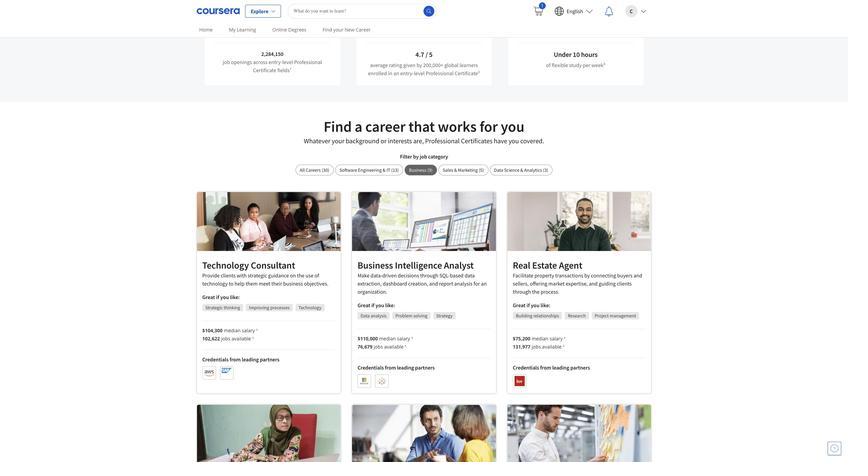 Task type: locate. For each thing, give the bounding box(es) containing it.
your right whatever
[[332, 137, 345, 145]]

0 horizontal spatial through
[[421, 272, 439, 279]]

6
[[597, 20, 600, 27]]

credentials from leading partners down $110,000 median salary ¹ 76,679 jobs available ¹
[[358, 364, 435, 371]]

entry- down "2,284,150"
[[269, 59, 283, 65]]

credentials from leading partners down $75,200 median salary ¹ 131,977 jobs available ¹
[[513, 364, 590, 371]]

through inside the real estate agent facilitate property transactions by connecting buyers and sellers, offering market expertise, and guiding clients through the process.
[[513, 288, 531, 295]]

0 vertical spatial job
[[223, 59, 230, 65]]

if up building
[[527, 302, 530, 309]]

0 vertical spatial through
[[421, 272, 439, 279]]

median inside $110,000 median salary ¹ 76,679 jobs available ¹
[[379, 335, 396, 342]]

leading for intelligence
[[397, 364, 414, 371]]

learning
[[237, 26, 256, 33]]

building relationships
[[516, 313, 560, 319]]

¹
[[256, 327, 258, 334], [252, 335, 254, 342], [412, 335, 413, 342], [564, 335, 566, 342], [405, 344, 407, 350], [563, 344, 565, 350]]

1 horizontal spatial available
[[384, 344, 404, 350]]

& right the "science"
[[521, 167, 524, 173]]

hours
[[582, 50, 598, 59]]

clients
[[221, 272, 236, 279], [617, 280, 632, 287]]

1 vertical spatial a
[[570, 28, 572, 35]]

data up $110,000
[[361, 313, 370, 319]]

you for business intelligence analyst
[[376, 302, 385, 309]]

0 horizontal spatial business
[[358, 259, 393, 271]]

to left help
[[229, 280, 234, 287]]

if right even
[[276, 20, 278, 27]]

2 horizontal spatial &
[[521, 167, 524, 173]]

median for technology
[[224, 327, 241, 334]]

leading down $75,200 median salary ¹ 131,977 jobs available ¹
[[553, 364, 570, 371]]

1 vertical spatial an
[[481, 280, 487, 287]]

0 vertical spatial of
[[547, 62, 551, 68]]

leading
[[242, 356, 259, 363], [397, 364, 414, 371], [553, 364, 570, 371]]

0 horizontal spatial leading
[[242, 356, 259, 363]]

leading for estate
[[553, 364, 570, 371]]

0 horizontal spatial new
[[295, 20, 304, 27]]

find up whatever
[[324, 117, 352, 136]]

jobs inside $104,300 median salary ¹ 102,622 jobs available ¹
[[221, 335, 231, 342]]

0 horizontal spatial available
[[232, 335, 251, 342]]

0 horizontal spatial great if you like:
[[202, 294, 240, 301]]

real estate agent facilitate property transactions by connecting buyers and sellers, offering market expertise, and guiding clients through the process.
[[513, 259, 643, 295]]

the inside the real estate agent facilitate property transactions by connecting buyers and sellers, offering market expertise, and guiding clients through the process.
[[533, 288, 540, 295]]

0 horizontal spatial partners
[[260, 356, 280, 363]]

job left openings
[[223, 59, 230, 65]]

in
[[571, 20, 575, 27], [388, 70, 393, 77]]

project management
[[595, 313, 637, 319]]

2 horizontal spatial a
[[570, 28, 572, 35]]

from down $75,200 median salary ¹ 131,977 jobs available ¹
[[541, 364, 552, 371]]

the
[[311, 20, 319, 27], [476, 20, 484, 27], [544, 20, 551, 27], [297, 272, 305, 279], [533, 288, 540, 295]]

projects
[[444, 20, 462, 27]]

2 horizontal spatial great
[[513, 302, 526, 309]]

salary inside $104,300 median salary ¹ 102,622 jobs available ¹
[[242, 327, 255, 334]]

1 horizontal spatial leading
[[397, 364, 414, 371]]

my learning link
[[226, 22, 259, 37]]

and inside business intelligence analyst make data-driven decisions through sql-based data extraction, dashboard creation, and report analysis for an organization.
[[430, 280, 438, 287]]

in inside 4.7 / 5 average rating given by 200,000+ global learners enrolled in an entry-level professional certificate²
[[388, 70, 393, 77]]

by for 4.7
[[417, 62, 422, 68]]

new down earn
[[390, 20, 400, 27]]

through down the sellers,
[[513, 288, 531, 295]]

1 vertical spatial in
[[388, 70, 393, 77]]

1 horizontal spatial entry-
[[401, 70, 414, 77]]

data analysis
[[361, 313, 387, 319]]

analysis down data
[[455, 280, 473, 287]]

in down rating on the left top
[[388, 70, 393, 77]]

great if you like: up strategic thinking
[[202, 294, 240, 301]]

1 horizontal spatial analysis
[[455, 280, 473, 287]]

jobs inside $110,000 median salary ¹ 76,679 jobs available ¹
[[374, 344, 383, 350]]

salary inside $75,200 median salary ¹ 131,977 jobs available ¹
[[550, 335, 563, 342]]

certificate²
[[455, 70, 480, 77]]

technology up provide
[[202, 259, 249, 271]]

level up fields¹
[[283, 59, 293, 65]]

c
[[630, 8, 633, 14]]

jobs right 102,622 at the bottom of the page
[[221, 335, 231, 342]]

through inside business intelligence analyst make data-driven decisions through sql-based data extraction, dashboard creation, and report analysis for an organization.
[[421, 272, 439, 279]]

online degrees link
[[270, 22, 309, 37]]

All Careers (30) button
[[296, 165, 334, 176]]

find for your
[[323, 26, 332, 33]]

1 vertical spatial find
[[324, 117, 352, 136]]

find for a
[[324, 117, 352, 136]]

& right sales
[[455, 167, 457, 173]]

0 horizontal spatial a
[[355, 117, 363, 136]]

by inside 4.7 / 5 average rating given by 200,000+ global learners enrolled in an entry-level professional certificate²
[[417, 62, 422, 68]]

business inside business intelligence analyst make data-driven decisions through sql-based data extraction, dashboard creation, and report analysis for an organization.
[[358, 259, 393, 271]]

1 horizontal spatial from
[[385, 364, 396, 371]]

2 vertical spatial by
[[585, 272, 590, 279]]

2 horizontal spatial like:
[[541, 302, 551, 309]]

jobs right 76,679
[[374, 344, 383, 350]]

median inside $75,200 median salary ¹ 131,977 jobs available ¹
[[532, 335, 549, 342]]

What do you want to learn? text field
[[288, 4, 437, 18]]

/
[[426, 50, 428, 59]]

2 & from the left
[[455, 167, 457, 173]]

business inside button
[[409, 167, 427, 173]]

level inside 4.7 / 5 average rating given by 200,000+ global learners enrolled in an entry-level professional certificate²
[[414, 70, 425, 77]]

1 horizontal spatial business
[[409, 167, 427, 173]]

careers
[[306, 167, 321, 173]]

the left field.
[[311, 20, 319, 27]]

the inside earn a valuable credential apply your new skills to real-world projects using the latest industry tools and techniques.
[[476, 20, 484, 27]]

median inside $104,300 median salary ¹ 102,622 jobs available ¹
[[224, 327, 241, 334]]

solving
[[414, 313, 428, 319]]

1 vertical spatial professional
[[426, 70, 454, 77]]

1 horizontal spatial clients
[[617, 280, 632, 287]]

None search field
[[288, 4, 437, 18]]

0 horizontal spatial data
[[361, 313, 370, 319]]

& left it
[[383, 167, 386, 173]]

median
[[224, 327, 241, 334], [379, 335, 396, 342], [532, 335, 549, 342]]

data for data analysis
[[361, 313, 370, 319]]

available right 131,977 at the bottom right
[[543, 344, 562, 350]]

1 & from the left
[[383, 167, 386, 173]]

0 vertical spatial analysis
[[455, 280, 473, 287]]

business intelligence analyst make data-driven decisions through sql-based data extraction, dashboard creation, and report analysis for an organization.
[[358, 259, 487, 295]]

great up data analysis on the bottom of the page
[[358, 302, 371, 309]]

available inside $104,300 median salary ¹ 102,622 jobs available ¹
[[232, 335, 251, 342]]

if for business intelligence analyst
[[372, 302, 375, 309]]

1 vertical spatial for
[[474, 280, 480, 287]]

great up building
[[513, 302, 526, 309]]

1 horizontal spatial great if you like:
[[358, 302, 395, 309]]

by up expertise,
[[585, 272, 590, 279]]

like: up thinking
[[230, 294, 240, 301]]

partners for intelligence
[[415, 364, 435, 371]]

1 horizontal spatial of
[[547, 62, 551, 68]]

like: for consultant
[[230, 294, 240, 301]]

median right $75,200
[[532, 335, 549, 342]]

0 vertical spatial a
[[402, 11, 405, 19]]

data
[[495, 167, 504, 173], [361, 313, 370, 319]]

buyers
[[618, 272, 633, 279]]

median right $110,000
[[379, 335, 396, 342]]

1 vertical spatial business
[[358, 259, 393, 271]]

clients down buyers
[[617, 280, 632, 287]]

and right buyers
[[634, 272, 643, 279]]

pace
[[596, 11, 609, 19]]

to inside technology consultant provide clients with strategic guidance on the use of technology to help them meet their business objectives.
[[229, 280, 234, 287]]

to left real-
[[413, 20, 418, 27]]

you up data analysis on the bottom of the page
[[376, 302, 385, 309]]

data inside button
[[495, 167, 504, 173]]

latest
[[383, 28, 396, 35]]

1 horizontal spatial data
[[495, 167, 504, 173]]

technology down the objectives.
[[299, 305, 322, 311]]

entry- down given
[[401, 70, 414, 77]]

1 horizontal spatial a
[[402, 11, 405, 19]]

2 horizontal spatial from
[[541, 364, 552, 371]]

from down $110,000 median salary ¹ 76,679 jobs available ¹
[[385, 364, 396, 371]]

dashboard
[[383, 280, 407, 287]]

salary for consultant
[[242, 327, 255, 334]]

of right use
[[315, 272, 319, 279]]

technology inside technology consultant provide clients with strategic guidance on the use of technology to help them meet their business objectives.
[[202, 259, 249, 271]]

great if you like: up building relationships
[[513, 302, 551, 309]]

0 horizontal spatial of
[[315, 272, 319, 279]]

through up creation,
[[421, 272, 439, 279]]

0 horizontal spatial jobs
[[221, 335, 231, 342]]

a up skills
[[402, 11, 405, 19]]

you up strategic thinking
[[220, 294, 229, 301]]

by right filter on the left of the page
[[413, 153, 419, 160]]

2 horizontal spatial great if you like:
[[513, 302, 551, 309]]

2 horizontal spatial salary
[[550, 335, 563, 342]]

from down $104,300 median salary ¹ 102,622 jobs available ¹
[[230, 356, 241, 363]]

& inside software engineering & it (13) button
[[383, 167, 386, 173]]

2 horizontal spatial credentials from leading partners
[[513, 364, 590, 371]]

0 horizontal spatial analysis
[[371, 313, 387, 319]]

your right at
[[568, 11, 581, 19]]

global
[[445, 62, 459, 68]]

new down optional
[[295, 20, 304, 27]]

for down data
[[474, 280, 480, 287]]

explore button
[[245, 5, 281, 17]]

credentials from leading partners down $104,300 median salary ¹ 102,622 jobs available ¹
[[202, 356, 280, 363]]

1 horizontal spatial salary
[[397, 335, 410, 342]]

available right 76,679
[[384, 344, 404, 350]]

1 vertical spatial through
[[513, 288, 531, 295]]

1 horizontal spatial credentials from leading partners
[[358, 364, 435, 371]]

0 vertical spatial business
[[409, 167, 427, 173]]

leading down $104,300 median salary ¹ 102,622 jobs available ¹
[[242, 356, 259, 363]]

per
[[583, 62, 591, 68]]

filter by job category
[[400, 153, 449, 160]]

analysis down organization.
[[371, 313, 387, 319]]

2 vertical spatial professional
[[426, 137, 460, 145]]

2 horizontal spatial to
[[413, 20, 418, 27]]

c button
[[620, 0, 652, 22]]

1 vertical spatial entry-
[[401, 70, 414, 77]]

102,622
[[202, 335, 220, 342]]

0 horizontal spatial median
[[224, 327, 241, 334]]

0 horizontal spatial great
[[202, 294, 215, 301]]

leading for consultant
[[242, 356, 259, 363]]

in left 'less'
[[571, 20, 575, 27]]

prior
[[236, 11, 251, 19]]

option group
[[296, 165, 553, 176]]

1 horizontal spatial like:
[[386, 302, 395, 309]]

great if you like: up data analysis on the bottom of the page
[[358, 302, 395, 309]]

if for technology consultant
[[216, 294, 219, 301]]

a inside earn a valuable credential apply your new skills to real-world projects using the latest industry tools and techniques.
[[402, 11, 405, 19]]

0 horizontal spatial in
[[388, 70, 393, 77]]

a left the full-
[[570, 28, 572, 35]]

that
[[409, 117, 435, 136]]

new
[[345, 26, 355, 33]]

professional inside 4.7 / 5 average rating given by 200,000+ global learners enrolled in an entry-level professional certificate²
[[426, 70, 454, 77]]

by right given
[[417, 62, 422, 68]]

and down the "world"
[[429, 28, 438, 35]]

consultant
[[251, 259, 295, 271]]

1
[[541, 2, 544, 9]]

job-
[[227, 20, 236, 27]]

new inside prior experience optional build job-ready skills, even if you're new to the field.
[[295, 20, 304, 27]]

your left new
[[334, 26, 344, 33]]

1 vertical spatial of
[[315, 272, 319, 279]]

0 horizontal spatial salary
[[242, 327, 255, 334]]

0 vertical spatial find
[[323, 26, 332, 33]]

help center image
[[831, 445, 839, 453]]

0 horizontal spatial credentials
[[202, 356, 229, 363]]

the down learn
[[544, 20, 551, 27]]

entry-
[[269, 59, 283, 65], [401, 70, 414, 77]]

available right 102,622 at the bottom of the page
[[232, 335, 251, 342]]

job up business (9)
[[420, 153, 428, 160]]

Software Engineering & IT (13) button
[[335, 165, 404, 176]]

credentials down 102,622 at the bottom of the page
[[202, 356, 229, 363]]

the right "on"
[[297, 272, 305, 279]]

and left report
[[430, 280, 438, 287]]

find inside find a career that works for you whatever your background or interests are, professional certificates have you covered.
[[324, 117, 352, 136]]

earn
[[387, 11, 400, 19]]

2 vertical spatial a
[[355, 117, 363, 136]]

jobs right 131,977 at the bottom right
[[532, 344, 541, 350]]

1 vertical spatial level
[[414, 70, 425, 77]]

1 horizontal spatial great
[[358, 302, 371, 309]]

option group containing all careers (30)
[[296, 165, 553, 176]]

organization.
[[358, 288, 388, 295]]

1 horizontal spatial level
[[414, 70, 425, 77]]

credentials down 131,977 at the bottom right
[[513, 364, 540, 371]]

0 horizontal spatial to
[[229, 280, 234, 287]]

1 horizontal spatial in
[[571, 20, 575, 27]]

your up latest
[[379, 20, 389, 27]]

credentials for business
[[358, 364, 384, 371]]

through
[[421, 272, 439, 279], [513, 288, 531, 295]]

jobs for real
[[532, 344, 541, 350]]

salary for intelligence
[[397, 335, 410, 342]]

transactions
[[556, 272, 584, 279]]

extraction,
[[358, 280, 382, 287]]

1 horizontal spatial partners
[[415, 364, 435, 371]]

0 vertical spatial entry-
[[269, 59, 283, 65]]

property
[[535, 272, 555, 279]]

under
[[554, 50, 572, 59]]

0 horizontal spatial like:
[[230, 294, 240, 301]]

build
[[214, 20, 226, 27]]

of left flexible at the right top of the page
[[547, 62, 551, 68]]

available inside $75,200 median salary ¹ 131,977 jobs available ¹
[[543, 344, 562, 350]]

salary inside $110,000 median salary ¹ 76,679 jobs available ¹
[[397, 335, 410, 342]]

available inside $110,000 median salary ¹ 76,679 jobs available ¹
[[384, 344, 404, 350]]

0 vertical spatial technology
[[202, 259, 249, 271]]

like:
[[230, 294, 240, 301], [386, 302, 395, 309], [541, 302, 551, 309]]

salary down problem
[[397, 335, 410, 342]]

for
[[480, 117, 498, 136], [474, 280, 480, 287]]

jobs for technology
[[221, 335, 231, 342]]

find your new career link
[[320, 22, 374, 37]]

0 vertical spatial clients
[[221, 272, 236, 279]]

0 horizontal spatial entry-
[[269, 59, 283, 65]]

0 vertical spatial in
[[571, 20, 575, 27]]

my
[[229, 26, 236, 33]]

of
[[547, 62, 551, 68], [315, 272, 319, 279]]

2 horizontal spatial credentials
[[513, 364, 540, 371]]

1 vertical spatial technology
[[299, 305, 322, 311]]

if up data analysis on the bottom of the page
[[372, 302, 375, 309]]

works
[[438, 117, 477, 136]]

level down given
[[414, 70, 425, 77]]

analysis
[[455, 280, 473, 287], [371, 313, 387, 319]]

improving
[[249, 305, 270, 311]]

an inside business intelligence analyst make data-driven decisions through sql-based data extraction, dashboard creation, and report analysis for an organization.
[[481, 280, 487, 287]]

credentials down 76,679
[[358, 364, 384, 371]]

1 horizontal spatial technology
[[299, 305, 322, 311]]

0 vertical spatial professional
[[294, 59, 322, 65]]

even
[[264, 20, 274, 27]]

1 new from the left
[[295, 20, 304, 27]]

expertise,
[[566, 280, 588, 287]]

to down optional
[[305, 20, 310, 27]]

a
[[402, 11, 405, 19], [570, 28, 572, 35], [355, 117, 363, 136]]

1 horizontal spatial to
[[305, 20, 310, 27]]

a up background
[[355, 117, 363, 136]]

the right the using
[[476, 20, 484, 27]]

2 horizontal spatial available
[[543, 344, 562, 350]]

2 new from the left
[[390, 20, 400, 27]]

0 horizontal spatial clients
[[221, 272, 236, 279]]

marketing
[[458, 167, 478, 173]]

prior experience optional build job-ready skills, even if you're new to the field.
[[214, 11, 331, 27]]

at
[[561, 11, 566, 19]]

from for estate
[[541, 364, 552, 371]]

you up building relationships
[[531, 302, 540, 309]]

0 horizontal spatial from
[[230, 356, 241, 363]]

you right have
[[509, 137, 519, 145]]

home link
[[197, 22, 216, 37]]

engineering
[[358, 167, 382, 173]]

1 vertical spatial analysis
[[371, 313, 387, 319]]

professional inside find a career that works for you whatever your background or interests are, professional certificates have you covered.
[[426, 137, 460, 145]]

0 horizontal spatial job
[[223, 59, 230, 65]]

your inside learn at your own pace complete the training in less than 6 months while working a full-time job.
[[568, 11, 581, 19]]

business up data-
[[358, 259, 393, 271]]

median right $104,300
[[224, 327, 241, 334]]

1 vertical spatial clients
[[617, 280, 632, 287]]

0 horizontal spatial technology
[[202, 259, 249, 271]]

based
[[450, 272, 464, 279]]

report
[[439, 280, 454, 287]]

decisions
[[398, 272, 419, 279]]

1 horizontal spatial through
[[513, 288, 531, 295]]

business left (9)
[[409, 167, 427, 173]]

clients left the with
[[221, 272, 236, 279]]

explore
[[251, 8, 269, 14]]

jobs inside $75,200 median salary ¹ 131,977 jobs available ¹
[[532, 344, 541, 350]]

an inside 4.7 / 5 average rating given by 200,000+ global learners enrolled in an entry-level professional certificate²
[[394, 70, 400, 77]]

0 horizontal spatial credentials from leading partners
[[202, 356, 280, 363]]

help
[[235, 280, 245, 287]]

great up strategic
[[202, 294, 215, 301]]

median for business
[[379, 335, 396, 342]]

3 & from the left
[[521, 167, 524, 173]]

for up have
[[480, 117, 498, 136]]

use
[[306, 272, 314, 279]]

if up strategic
[[216, 294, 219, 301]]

ready
[[236, 20, 249, 27]]

salary down the improving
[[242, 327, 255, 334]]

for inside business intelligence analyst make data-driven decisions through sql-based data extraction, dashboard creation, and report analysis for an organization.
[[474, 280, 480, 287]]

1 horizontal spatial credentials
[[358, 364, 384, 371]]

0 vertical spatial data
[[495, 167, 504, 173]]

with
[[237, 272, 247, 279]]

1 horizontal spatial job
[[420, 153, 428, 160]]

like: up relationships
[[541, 302, 551, 309]]

1 horizontal spatial jobs
[[374, 344, 383, 350]]

by inside the real estate agent facilitate property transactions by connecting buyers and sellers, offering market expertise, and guiding clients through the process.
[[585, 272, 590, 279]]

science
[[505, 167, 520, 173]]

1 horizontal spatial an
[[481, 280, 487, 287]]

2 horizontal spatial partners
[[571, 364, 590, 371]]

1 vertical spatial job
[[420, 153, 428, 160]]

0 vertical spatial level
[[283, 59, 293, 65]]

jobs
[[221, 335, 231, 342], [374, 344, 383, 350], [532, 344, 541, 350]]

like: up data analysis on the bottom of the page
[[386, 302, 395, 309]]

find left new
[[323, 26, 332, 33]]

less
[[576, 20, 585, 27]]

your inside earn a valuable credential apply your new skills to real-world projects using the latest industry tools and techniques.
[[379, 20, 389, 27]]

2 horizontal spatial jobs
[[532, 344, 541, 350]]

2 horizontal spatial leading
[[553, 364, 570, 371]]

leading down $110,000 median salary ¹ 76,679 jobs available ¹
[[397, 364, 414, 371]]

$110,000
[[358, 335, 378, 342]]

salary down relationships
[[550, 335, 563, 342]]

&
[[383, 167, 386, 173], [455, 167, 457, 173], [521, 167, 524, 173]]

by for real
[[585, 272, 590, 279]]

data left the "science"
[[495, 167, 504, 173]]

level inside 2,284,150 job openings across entry-level professional certificate fields¹
[[283, 59, 293, 65]]

1 vertical spatial data
[[361, 313, 370, 319]]

a inside find a career that works for you whatever your background or interests are, professional certificates have you covered.
[[355, 117, 363, 136]]

0 horizontal spatial level
[[283, 59, 293, 65]]

if for real estate agent
[[527, 302, 530, 309]]

& inside the data science & analytics (3) button
[[521, 167, 524, 173]]

available for estate
[[543, 344, 562, 350]]

time
[[582, 28, 593, 35]]

english button
[[550, 0, 599, 22]]

software
[[340, 167, 357, 173]]

the down offering
[[533, 288, 540, 295]]

0 vertical spatial for
[[480, 117, 498, 136]]



Task type: vqa. For each thing, say whether or not it's contained in the screenshot.
level within 2,284,150 job openings across entry-level Professional Certificate fields¹
yes



Task type: describe. For each thing, give the bounding box(es) containing it.
you're
[[280, 20, 294, 27]]

flexible
[[552, 62, 569, 68]]

and inside earn a valuable credential apply your new skills to real-world projects using the latest industry tools and techniques.
[[429, 28, 438, 35]]

under 10 hours of flexible study per week³
[[547, 50, 606, 68]]

software engineering & it (13)
[[340, 167, 399, 173]]

credentials from leading partners for consultant
[[202, 356, 280, 363]]

entry- inside 2,284,150 job openings across entry-level professional certificate fields¹
[[269, 59, 283, 65]]

available for intelligence
[[384, 344, 404, 350]]

1 vertical spatial by
[[413, 153, 419, 160]]

on
[[290, 272, 296, 279]]

jobs for business
[[374, 344, 383, 350]]

in inside learn at your own pace complete the training in less than 6 months while working a full-time job.
[[571, 20, 575, 27]]

provide
[[202, 272, 220, 279]]

partners for consultant
[[260, 356, 280, 363]]

skills
[[401, 20, 412, 27]]

great for real estate agent
[[513, 302, 526, 309]]

5
[[430, 50, 433, 59]]

4.7
[[416, 50, 425, 59]]

sales & marketing (5)
[[443, 167, 484, 173]]

Data Science & Analytics (3) button
[[490, 165, 553, 176]]

4.7 / 5 average rating given by 200,000+ global learners enrolled in an entry-level professional certificate²
[[368, 50, 480, 77]]

you up have
[[501, 117, 525, 136]]

training
[[552, 20, 570, 27]]

project manager image
[[508, 405, 652, 462]]

objectives.
[[304, 280, 329, 287]]

study
[[570, 62, 582, 68]]

interests
[[388, 137, 412, 145]]

salary for estate
[[550, 335, 563, 342]]

great for business intelligence analyst
[[358, 302, 371, 309]]

market
[[549, 280, 565, 287]]

median for real
[[532, 335, 549, 342]]

connecting
[[591, 272, 617, 279]]

available for consultant
[[232, 335, 251, 342]]

have
[[494, 137, 508, 145]]

analysis inside business intelligence analyst make data-driven decisions through sql-based data extraction, dashboard creation, and report analysis for an organization.
[[455, 280, 473, 287]]

of inside "under 10 hours of flexible study per week³"
[[547, 62, 551, 68]]

business
[[283, 280, 303, 287]]

guiding
[[599, 280, 616, 287]]

across
[[253, 59, 268, 65]]

131,977
[[513, 344, 531, 350]]

professional inside 2,284,150 job openings across entry-level professional certificate fields¹
[[294, 59, 322, 65]]

world
[[429, 20, 443, 27]]

learn at your own pace complete the training in less than 6 months while working a full-time job.
[[520, 11, 632, 35]]

credentials from leading partners for estate
[[513, 364, 590, 371]]

data-
[[371, 272, 383, 279]]

the inside technology consultant provide clients with strategic guidance on the use of technology to help them meet their business objectives.
[[297, 272, 305, 279]]

a inside learn at your own pace complete the training in less than 6 months while working a full-time job.
[[570, 28, 572, 35]]

strategic
[[248, 272, 267, 279]]

and down connecting
[[589, 280, 598, 287]]

a for new
[[402, 11, 405, 19]]

field.
[[320, 20, 331, 27]]

facilitate
[[513, 272, 534, 279]]

business for intelligence
[[358, 259, 393, 271]]

(13)
[[392, 167, 399, 173]]

from for consultant
[[230, 356, 241, 363]]

(9)
[[428, 167, 433, 173]]

industry
[[397, 28, 416, 35]]

for inside find a career that works for you whatever your background or interests are, professional certificates have you covered.
[[480, 117, 498, 136]]

them
[[246, 280, 258, 287]]

problem
[[396, 313, 413, 319]]

76,679
[[358, 344, 373, 350]]

learn
[[543, 11, 559, 19]]

optional
[[285, 11, 309, 19]]

technology
[[202, 280, 228, 287]]

your inside find your new career link
[[334, 26, 344, 33]]

great for technology consultant
[[202, 294, 215, 301]]

new inside earn a valuable credential apply your new skills to real-world projects using the latest industry tools and techniques.
[[390, 20, 400, 27]]

of inside technology consultant provide clients with strategic guidance on the use of technology to help them meet their business objectives.
[[315, 272, 319, 279]]

bookkeeper image
[[197, 405, 341, 462]]

techniques.
[[439, 28, 465, 35]]

real-
[[419, 20, 429, 27]]

online degrees
[[273, 26, 307, 33]]

technology for technology
[[299, 305, 322, 311]]

like: for intelligence
[[386, 302, 395, 309]]

great if you like: for business
[[358, 302, 395, 309]]

$75,200
[[513, 335, 531, 342]]

project
[[595, 313, 609, 319]]

sales
[[443, 167, 454, 173]]

experience
[[252, 11, 283, 19]]

clients inside the real estate agent facilitate property transactions by connecting buyers and sellers, offering market expertise, and guiding clients through the process.
[[617, 280, 632, 287]]

& for data science & analytics (3)
[[521, 167, 524, 173]]

degrees
[[288, 26, 307, 33]]

credentials from leading partners for intelligence
[[358, 364, 435, 371]]

a for you
[[355, 117, 363, 136]]

Business (9) button
[[405, 165, 437, 176]]

& for software engineering & it (13)
[[383, 167, 386, 173]]

& inside the 'sales & marketing (5)' button
[[455, 167, 457, 173]]

working
[[550, 28, 569, 35]]

my learning
[[229, 26, 256, 33]]

certificates
[[461, 137, 493, 145]]

filter
[[400, 153, 412, 160]]

learners
[[460, 62, 478, 68]]

find a career that works for you whatever your background or interests are, professional certificates have you covered.
[[304, 117, 545, 145]]

openings
[[231, 59, 252, 65]]

english
[[567, 8, 584, 14]]

valuable
[[407, 11, 431, 19]]

job.
[[594, 28, 602, 35]]

entry- inside 4.7 / 5 average rating given by 200,000+ global learners enrolled in an entry-level professional certificate²
[[401, 70, 414, 77]]

own
[[582, 11, 595, 19]]

you for technology consultant
[[220, 294, 229, 301]]

shopping cart: 1 item element
[[533, 2, 546, 16]]

credentials for real
[[513, 364, 540, 371]]

$110,000 median salary ¹ 76,679 jobs available ¹
[[358, 335, 413, 350]]

full-
[[573, 28, 582, 35]]

great if you like: for real
[[513, 302, 551, 309]]

great if you like: for technology
[[202, 294, 240, 301]]

earn a valuable credential apply your new skills to real-world projects using the latest industry tools and techniques.
[[365, 11, 484, 35]]

meet
[[259, 280, 271, 287]]

partners for estate
[[571, 364, 590, 371]]

the inside learn at your own pace complete the training in less than 6 months while working a full-time job.
[[544, 20, 551, 27]]

career
[[366, 117, 406, 136]]

technology consultant provide clients with strategic guidance on the use of technology to help them meet their business objectives.
[[202, 259, 329, 287]]

technology for technology consultant provide clients with strategic guidance on the use of technology to help them meet their business objectives.
[[202, 259, 249, 271]]

to inside prior experience optional build job-ready skills, even if you're new to the field.
[[305, 20, 310, 27]]

all careers (30)
[[300, 167, 330, 173]]

Sales & Marketing (5) button
[[439, 165, 489, 176]]

from for intelligence
[[385, 364, 396, 371]]

the inside prior experience optional build job-ready skills, even if you're new to the field.
[[311, 20, 319, 27]]

problem solving
[[396, 313, 428, 319]]

offering
[[530, 280, 548, 287]]

while
[[620, 20, 632, 27]]

thinking
[[224, 305, 240, 311]]

(3)
[[544, 167, 549, 173]]

business (9)
[[409, 167, 433, 173]]

strategy
[[437, 313, 453, 319]]

relationships
[[534, 313, 560, 319]]

fields¹
[[278, 67, 292, 74]]

driven
[[383, 272, 397, 279]]

credential
[[432, 11, 462, 19]]

data
[[465, 272, 475, 279]]

your inside find a career that works for you whatever your background or interests are, professional certificates have you covered.
[[332, 137, 345, 145]]

data for data science & analytics (3)
[[495, 167, 504, 173]]

rating
[[389, 62, 403, 68]]

creation,
[[409, 280, 429, 287]]

200,000+
[[424, 62, 444, 68]]

months
[[601, 20, 619, 27]]

processes
[[270, 305, 290, 311]]

to inside earn a valuable credential apply your new skills to real-world projects using the latest industry tools and techniques.
[[413, 20, 418, 27]]

credentials for technology
[[202, 356, 229, 363]]

like: for estate
[[541, 302, 551, 309]]

coursera image
[[197, 6, 240, 16]]

certificate
[[253, 67, 277, 74]]

category
[[429, 153, 449, 160]]

clients inside technology consultant provide clients with strategic guidance on the use of technology to help them meet their business objectives.
[[221, 272, 236, 279]]

job inside 2,284,150 job openings across entry-level professional certificate fields¹
[[223, 59, 230, 65]]

using
[[463, 20, 475, 27]]

if inside prior experience optional build job-ready skills, even if you're new to the field.
[[276, 20, 278, 27]]

business for (9)
[[409, 167, 427, 173]]

strategic
[[206, 305, 223, 311]]

make
[[358, 272, 370, 279]]

strategic thinking
[[206, 305, 240, 311]]

you for real estate agent
[[531, 302, 540, 309]]



